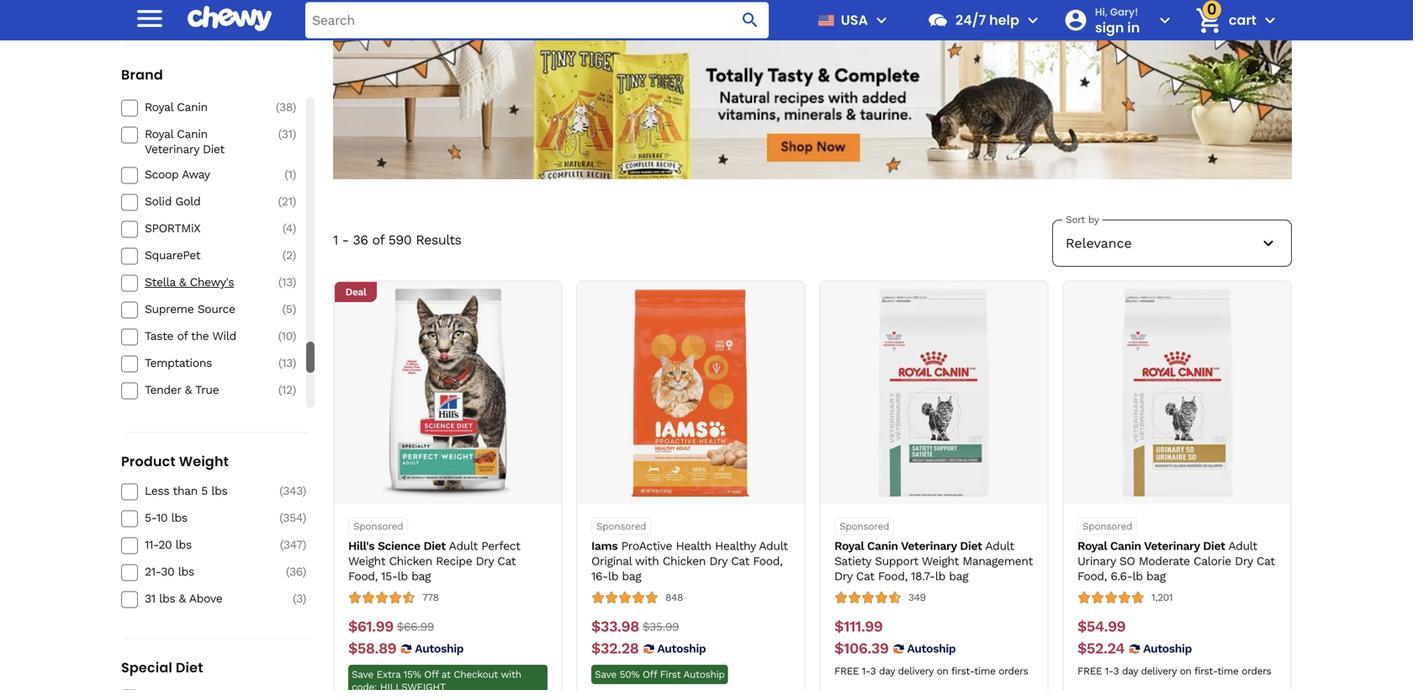 Task type: describe. For each thing, give the bounding box(es) containing it.
hill's
[[348, 539, 375, 553]]

24/7
[[956, 11, 986, 29]]

( for 31 lbs & above
[[293, 592, 296, 605]]

source
[[198, 302, 235, 316]]

veterinary for $111.99
[[901, 539, 957, 553]]

royal canin link
[[145, 100, 264, 115]]

proactive health healthy adult original with chicken dry cat food, 16-lb bag
[[592, 539, 788, 583]]

adult urinary so moderate calorie dry cat food, 6.6-lb bag
[[1078, 539, 1276, 583]]

extra
[[182, 13, 206, 25]]

with inside save extra 15% off at checkout with code: hillsweight
[[501, 669, 522, 680]]

scoop
[[145, 167, 179, 181]]

0 horizontal spatial on
[[226, 13, 238, 25]]

food, for $106.39
[[878, 569, 908, 583]]

hillsweight
[[380, 681, 446, 690]]

lb inside proactive health healthy adult original with chicken dry cat food, 16-lb bag
[[608, 569, 619, 583]]

0 horizontal spatial weight
[[179, 452, 229, 471]]

proactive
[[622, 539, 672, 553]]

( 13 ) for stella & chewy's
[[278, 275, 296, 289]]

$35.99 text field
[[643, 618, 679, 636]]

( 3 )
[[293, 592, 306, 605]]

13 for temptations
[[282, 356, 292, 370]]

recipe
[[436, 554, 472, 568]]

6.6-
[[1111, 569, 1133, 583]]

dry for $52.24
[[1235, 554, 1253, 568]]

) for squarepet
[[292, 248, 296, 262]]

bag inside proactive health healthy adult original with chicken dry cat food, 16-lb bag
[[622, 569, 642, 583]]

order!
[[268, 13, 295, 25]]

diet inside royal canin veterinary diet
[[203, 142, 225, 156]]

$61.99 $66.99
[[348, 618, 434, 635]]

on for $111.99
[[937, 665, 949, 677]]

) for royal canin veterinary diet
[[292, 127, 296, 141]]

support
[[875, 554, 919, 568]]

temptations
[[145, 356, 212, 370]]

bag for $52.24
[[1147, 569, 1166, 583]]

$58.89 text field
[[348, 640, 397, 658]]

10 for 5-
[[156, 511, 168, 525]]

31 lbs & above link
[[145, 591, 264, 606]]

on for $54.99
[[1180, 665, 1192, 677]]

2 off from the left
[[643, 669, 657, 680]]

( 38 )
[[276, 100, 296, 114]]

cart menu image
[[1261, 10, 1281, 30]]

at
[[442, 669, 451, 680]]

( for royal canin veterinary diet
[[278, 127, 282, 141]]

24/7 help link
[[921, 0, 1020, 40]]

weight inside adult perfect weight chicken recipe dry cat food, 15-lb bag
[[348, 554, 386, 568]]

cart
[[1229, 11, 1257, 29]]

18.7-
[[911, 569, 936, 583]]

every
[[241, 13, 265, 25]]

15%
[[404, 669, 421, 680]]

sportmix link
[[145, 221, 264, 236]]

) for tender & true
[[292, 383, 296, 397]]

special
[[121, 658, 172, 677]]

( 36 )
[[286, 565, 306, 579]]

iams proactive health healthy adult original with chicken dry cat food, 16-lb bag image
[[587, 289, 796, 497]]

bag for $106.39
[[949, 569, 969, 583]]

) for solid gold
[[292, 194, 296, 208]]

$66.99 text field
[[397, 618, 434, 636]]

stella
[[145, 275, 176, 289]]

0 horizontal spatial save
[[143, 13, 165, 25]]

veterinary for $54.99
[[1145, 539, 1200, 553]]

) for 11-20 lbs
[[303, 538, 306, 552]]

$54.99 text field
[[1078, 618, 1126, 636]]

royal down brand
[[145, 100, 173, 114]]

than
[[173, 484, 198, 498]]

urinary
[[1078, 554, 1116, 568]]

free for $106.39
[[835, 665, 859, 677]]

1 - 36 of 590 results
[[333, 232, 462, 248]]

( for 21-30 lbs
[[286, 565, 289, 579]]

diet up the "management"
[[960, 539, 983, 553]]

moderate
[[1139, 554, 1190, 568]]

canin up the "so"
[[1111, 539, 1142, 553]]

cart link
[[1189, 0, 1257, 40]]

21
[[282, 194, 292, 208]]

an
[[168, 13, 179, 25]]

Product search field
[[305, 2, 769, 38]]

$33.98 text field
[[592, 618, 639, 636]]

save 50% off first autoship
[[595, 669, 725, 680]]

21-30 lbs link
[[145, 564, 264, 579]]

) for stella & chewy's
[[292, 275, 296, 289]]

( for 5-10 lbs
[[280, 511, 283, 525]]

590
[[388, 232, 412, 248]]

) for supreme source
[[292, 302, 296, 316]]

lb for $106.39
[[936, 569, 946, 583]]

orders for $52.24
[[1242, 665, 1272, 677]]

1 horizontal spatial 31
[[282, 127, 292, 141]]

11-20 lbs link
[[145, 537, 264, 553]]

chicken inside adult perfect weight chicken recipe dry cat food, 15-lb bag
[[389, 554, 432, 568]]

) for 21-30 lbs
[[303, 565, 306, 579]]

save for $61.99
[[352, 669, 374, 680]]

royal canin veterinary diet for $111.99
[[835, 539, 983, 553]]

canin up support
[[868, 539, 898, 553]]

totally tasty & complete natural recipes with added vitamins, minerals & taurine shop now image
[[333, 38, 1293, 179]]

less than 5 lbs link
[[145, 483, 264, 499]]

( for 11-20 lbs
[[280, 538, 284, 552]]

) for 31 lbs & above
[[303, 592, 306, 605]]

$35.99
[[643, 620, 679, 634]]

royal canin veterinary diet inside 'link'
[[145, 127, 225, 156]]

iams
[[592, 539, 618, 553]]

solid gold link
[[145, 194, 264, 209]]

sign
[[1096, 18, 1125, 37]]

24/7 help
[[956, 11, 1020, 29]]

solid gold
[[145, 194, 201, 208]]

( 4 )
[[283, 221, 296, 235]]

health
[[676, 539, 712, 553]]

20
[[158, 538, 172, 552]]

sponsored for $106.39
[[840, 520, 890, 532]]

( 31 )
[[278, 127, 296, 141]]

349
[[909, 592, 926, 604]]

solid
[[145, 194, 172, 208]]

management
[[963, 554, 1033, 568]]

delivery for $106.39
[[898, 665, 934, 677]]

) for temptations
[[292, 356, 296, 370]]

sponsored for $52.24
[[1083, 520, 1133, 532]]

adult for $58.89
[[449, 539, 478, 553]]

$52.24
[[1078, 640, 1125, 657]]

11-
[[145, 538, 158, 552]]

0 horizontal spatial 31
[[145, 592, 156, 605]]

taste
[[145, 329, 174, 343]]

lbs for 21-30 lbs
[[178, 565, 194, 579]]

& for true
[[185, 383, 192, 397]]

squarepet link
[[145, 248, 264, 263]]

free for $52.24
[[1078, 665, 1103, 677]]

in
[[1128, 18, 1140, 37]]

( for supreme source
[[282, 302, 286, 316]]

0 horizontal spatial 3
[[296, 592, 303, 605]]

5-
[[145, 511, 156, 525]]

0 horizontal spatial 1
[[288, 167, 292, 181]]

hi,
[[1096, 5, 1108, 19]]

$111.99
[[835, 618, 883, 635]]

$61.99 text field
[[348, 618, 394, 636]]

food, for $58.89
[[348, 569, 378, 583]]

( 5 )
[[282, 302, 296, 316]]

product
[[121, 452, 176, 471]]

lbs for 11-20 lbs
[[176, 538, 192, 552]]

free 1-3 day delivery on first-time orders for $52.24
[[1078, 665, 1272, 677]]

perfect
[[482, 539, 521, 553]]

first- for $106.39
[[952, 665, 975, 677]]

scoop away link
[[145, 167, 264, 182]]

diet right special on the bottom left of page
[[176, 658, 203, 677]]

royal canin veterinary diet adult satiety support weight management dry cat food, 18.7-lb bag image
[[830, 289, 1039, 497]]

satiety
[[835, 554, 872, 568]]

21-
[[145, 565, 161, 579]]

adult perfect weight chicken recipe dry cat food, 15-lb bag
[[348, 539, 521, 583]]

royal canin veterinary diet adult urinary so moderate calorie dry cat food, 6.6-lb bag image
[[1073, 289, 1282, 497]]

wild
[[212, 329, 236, 343]]

hill's science diet adult perfect weight chicken recipe dry cat food, 15-lb bag image
[[344, 289, 552, 497]]

gold
[[175, 194, 201, 208]]

stella & chewy's link
[[145, 275, 264, 290]]

$33.98
[[592, 618, 639, 635]]

848
[[666, 592, 683, 604]]

science
[[378, 539, 420, 553]]

2 vertical spatial &
[[179, 592, 186, 605]]

( 1 )
[[285, 167, 296, 181]]

( for solid gold
[[278, 194, 282, 208]]

royal up satiety
[[835, 539, 864, 553]]

1 horizontal spatial 1
[[333, 232, 338, 248]]



Task type: locate. For each thing, give the bounding box(es) containing it.
veterinary inside royal canin veterinary diet
[[145, 142, 199, 156]]

food, down the healthy
[[753, 554, 783, 568]]

sponsored up iams
[[597, 520, 646, 532]]

2
[[286, 248, 292, 262]]

free down the $106.39 text field
[[835, 665, 859, 677]]

0 vertical spatial 10
[[282, 329, 292, 343]]

1 horizontal spatial weight
[[348, 554, 386, 568]]

chewy's
[[190, 275, 234, 289]]

1 first- from the left
[[952, 665, 975, 677]]

day for $52.24
[[1123, 665, 1138, 677]]

dry down "perfect"
[[476, 554, 494, 568]]

time for $106.39
[[975, 665, 996, 677]]

dry down the healthy
[[710, 554, 728, 568]]

adult inside adult satiety support weight management dry cat food, 18.7-lb bag
[[986, 539, 1015, 553]]

first-
[[952, 665, 975, 677], [1195, 665, 1218, 677]]

1 lb from the left
[[398, 569, 408, 583]]

) for sportmix
[[292, 221, 296, 235]]

0 vertical spatial 5
[[286, 302, 292, 316]]

of
[[372, 232, 384, 248], [177, 329, 188, 343]]

( 347 )
[[280, 538, 306, 552]]

veterinary up 18.7-
[[901, 539, 957, 553]]

( for squarepet
[[283, 248, 286, 262]]

$111.99 text field
[[835, 618, 883, 636]]

less than 5 lbs
[[145, 484, 228, 498]]

healthy
[[715, 539, 756, 553]]

chewy home image
[[188, 0, 272, 37]]

diet up the scoop away link
[[203, 142, 225, 156]]

$52.24 text field
[[1078, 640, 1125, 658]]

food, left 15-
[[348, 569, 378, 583]]

off
[[424, 669, 438, 680], [643, 669, 657, 680]]

account menu image
[[1155, 10, 1175, 30]]

with right checkout
[[501, 669, 522, 680]]

help
[[990, 11, 1020, 29]]

1 vertical spatial 10
[[156, 511, 168, 525]]

0 vertical spatial with
[[635, 554, 659, 568]]

778
[[422, 592, 439, 604]]

1 up ( 21 )
[[288, 167, 292, 181]]

2 1- from the left
[[1105, 665, 1114, 677]]

adult inside proactive health healthy adult original with chicken dry cat food, 16-lb bag
[[759, 539, 788, 553]]

5-10 lbs link
[[145, 510, 264, 526]]

1 horizontal spatial day
[[1123, 665, 1138, 677]]

( 13 )
[[278, 275, 296, 289], [278, 356, 296, 370]]

) for royal canin
[[292, 100, 296, 114]]

lb inside adult urinary so moderate calorie dry cat food, 6.6-lb bag
[[1133, 569, 1143, 583]]

1 1- from the left
[[862, 665, 871, 677]]

save
[[143, 13, 165, 25], [352, 669, 374, 680], [595, 669, 617, 680]]

tender & true link
[[145, 382, 264, 398]]

1 vertical spatial with
[[501, 669, 522, 680]]

1 vertical spatial ( 13 )
[[278, 356, 296, 370]]

1- down "$52.24" text field
[[1105, 665, 1114, 677]]

) up ( 21 )
[[292, 167, 296, 181]]

veterinary up the scoop away
[[145, 142, 199, 156]]

) for taste of the wild
[[292, 329, 296, 343]]

royal canin
[[145, 100, 208, 114]]

31 down ( 38 ) at the top
[[282, 127, 292, 141]]

0 horizontal spatial orders
[[999, 665, 1029, 677]]

royal canin veterinary diet
[[145, 127, 225, 156], [835, 539, 983, 553], [1078, 539, 1226, 553]]

( 12 )
[[278, 383, 296, 397]]

10
[[282, 329, 292, 343], [156, 511, 168, 525]]

bag for $58.89
[[412, 569, 431, 583]]

royal canin veterinary diet up support
[[835, 539, 983, 553]]

checkout
[[454, 669, 498, 680]]

0 horizontal spatial time
[[975, 665, 996, 677]]

) down ( 4 )
[[292, 248, 296, 262]]

0 vertical spatial 36
[[353, 232, 368, 248]]

( 13 ) up the ( 5 )
[[278, 275, 296, 289]]

help menu image
[[1023, 10, 1043, 30]]

weight up 18.7-
[[922, 554, 959, 568]]

10 for (
[[282, 329, 292, 343]]

0 horizontal spatial delivery
[[898, 665, 934, 677]]

3 adult from the left
[[986, 539, 1015, 553]]

2 13 from the top
[[282, 356, 292, 370]]

first
[[660, 669, 681, 680]]

lbs inside 11-20 lbs link
[[176, 538, 192, 552]]

autoship right first at the bottom of page
[[684, 669, 725, 680]]

items image
[[1194, 6, 1224, 35]]

submit search image
[[740, 10, 761, 30]]

0 horizontal spatial royal canin veterinary diet
[[145, 127, 225, 156]]

save for $33.98
[[595, 669, 617, 680]]

$106.39 text field
[[835, 640, 889, 658]]

1 horizontal spatial delivery
[[1141, 665, 1177, 677]]

0 vertical spatial 31
[[282, 127, 292, 141]]

2 horizontal spatial save
[[595, 669, 617, 680]]

) for less than 5 lbs
[[303, 484, 306, 498]]

adult satiety support weight management dry cat food, 18.7-lb bag
[[835, 539, 1033, 583]]

0 vertical spatial 13
[[282, 275, 292, 289]]

royal canin veterinary diet for $54.99
[[1078, 539, 1226, 553]]

21-30 lbs
[[145, 565, 194, 579]]

results
[[416, 232, 462, 248]]

sponsored up urinary
[[1083, 520, 1133, 532]]

2 ( 13 ) from the top
[[278, 356, 296, 370]]

dry for $58.89
[[476, 554, 494, 568]]

10 down the ( 5 )
[[282, 329, 292, 343]]

( 2 )
[[283, 248, 296, 262]]

( 343 )
[[279, 484, 306, 498]]

1 horizontal spatial chicken
[[663, 554, 706, 568]]

free down "$52.24" text field
[[1078, 665, 1103, 677]]

1 horizontal spatial free
[[1078, 665, 1103, 677]]

canin up royal canin veterinary diet 'link'
[[177, 100, 208, 114]]

( 10 )
[[278, 329, 296, 343]]

0 vertical spatial of
[[372, 232, 384, 248]]

1- for $106.39
[[862, 665, 871, 677]]

( 13 ) for temptations
[[278, 356, 296, 370]]

1 vertical spatial 36
[[289, 565, 303, 579]]

taste of the wild
[[145, 329, 236, 343]]

31 down 21-
[[145, 592, 156, 605]]

less
[[145, 484, 169, 498]]

away
[[182, 167, 210, 181]]

( for temptations
[[278, 356, 282, 370]]

special diet
[[121, 658, 203, 677]]

13 up the ( 5 )
[[282, 275, 292, 289]]

orders for $106.39
[[999, 665, 1029, 677]]

& for chewy's
[[179, 275, 186, 289]]

dry inside proactive health healthy adult original with chicken dry cat food, 16-lb bag
[[710, 554, 728, 568]]

( for scoop away
[[285, 167, 288, 181]]

lbs right "30"
[[178, 565, 194, 579]]

autoship down 349
[[907, 642, 956, 656]]

save left an
[[143, 13, 165, 25]]

& left true
[[185, 383, 192, 397]]

( 21 )
[[278, 194, 296, 208]]

sportmix
[[145, 221, 200, 235]]

chicken
[[389, 554, 432, 568], [663, 554, 706, 568]]

cat inside adult urinary so moderate calorie dry cat food, 6.6-lb bag
[[1257, 554, 1276, 568]]

adult for $106.39
[[986, 539, 1015, 553]]

1 horizontal spatial 1-
[[1105, 665, 1114, 677]]

food, inside adult perfect weight chicken recipe dry cat food, 15-lb bag
[[348, 569, 378, 583]]

( 354 )
[[280, 511, 306, 525]]

dry
[[476, 554, 494, 568], [710, 554, 728, 568], [1235, 554, 1253, 568], [835, 569, 853, 583]]

) up '( 347 )'
[[303, 511, 306, 525]]

1 day from the left
[[879, 665, 895, 677]]

lbs right 20
[[176, 538, 192, 552]]

bag up 778
[[412, 569, 431, 583]]

36 right -
[[353, 232, 368, 248]]

-
[[342, 232, 349, 248]]

3 for $111.99
[[871, 665, 876, 677]]

royal canin veterinary diet link
[[145, 127, 264, 157]]

save inside save extra 15% off at checkout with code: hillsweight
[[352, 669, 374, 680]]

sponsored
[[353, 520, 403, 532], [597, 520, 646, 532], [840, 520, 890, 532], [1083, 520, 1133, 532]]

bag inside adult perfect weight chicken recipe dry cat food, 15-lb bag
[[412, 569, 431, 583]]

usa button
[[811, 0, 892, 40]]

free 1-3 day delivery on first-time orders down 1,201 on the right bottom of the page
[[1078, 665, 1272, 677]]

1,201
[[1152, 592, 1173, 604]]

bag inside adult satiety support weight management dry cat food, 18.7-lb bag
[[949, 569, 969, 583]]

diet up calorie
[[1204, 539, 1226, 553]]

lb inside adult satiety support weight management dry cat food, 18.7-lb bag
[[936, 569, 946, 583]]

with down 'proactive' at the bottom left
[[635, 554, 659, 568]]

1 horizontal spatial free 1-3 day delivery on first-time orders
[[1078, 665, 1272, 677]]

( for tender & true
[[278, 383, 282, 397]]

2 horizontal spatial royal canin veterinary diet
[[1078, 539, 1226, 553]]

1 sponsored from the left
[[353, 520, 403, 532]]

16-
[[592, 569, 608, 583]]

0 vertical spatial &
[[179, 275, 186, 289]]

canin inside royal canin veterinary diet
[[177, 127, 208, 141]]

with
[[635, 554, 659, 568], [501, 669, 522, 680]]

delivery down 349
[[898, 665, 934, 677]]

chicken down the science
[[389, 554, 432, 568]]

lbs
[[211, 484, 228, 498], [171, 511, 187, 525], [176, 538, 192, 552], [178, 565, 194, 579], [159, 592, 175, 605]]

347
[[284, 538, 303, 552]]

31 lbs & above
[[145, 592, 223, 605]]

) down ( 10 )
[[292, 383, 296, 397]]

bag down original
[[622, 569, 642, 583]]

( for royal canin
[[276, 100, 279, 114]]

canin inside royal canin link
[[177, 100, 208, 114]]

taste of the wild link
[[145, 329, 264, 344]]

cat right calorie
[[1257, 554, 1276, 568]]

$32.28
[[592, 640, 639, 657]]

lbs for 5-10 lbs
[[171, 511, 187, 525]]

bag inside adult urinary so moderate calorie dry cat food, 6.6-lb bag
[[1147, 569, 1166, 583]]

1 horizontal spatial 10
[[282, 329, 292, 343]]

3 down ( 36 )
[[296, 592, 303, 605]]

1 free 1-3 day delivery on first-time orders from the left
[[835, 665, 1029, 677]]

dry right calorie
[[1235, 554, 1253, 568]]

13 for stella & chewy's
[[282, 275, 292, 289]]

$33.98 $35.99
[[592, 618, 679, 635]]

( 13 ) up the ( 12 )
[[278, 356, 296, 370]]

food,
[[753, 554, 783, 568], [348, 569, 378, 583], [878, 569, 908, 583], [1078, 569, 1107, 583]]

weight inside adult satiety support weight management dry cat food, 18.7-lb bag
[[922, 554, 959, 568]]

so
[[1120, 554, 1136, 568]]

0 horizontal spatial free 1-3 day delivery on first-time orders
[[835, 665, 1029, 677]]

menu image right usa
[[872, 10, 892, 30]]

) up ( 36 )
[[303, 538, 306, 552]]

1
[[288, 167, 292, 181], [333, 232, 338, 248]]

food, down support
[[878, 569, 908, 583]]

scoop away
[[145, 167, 210, 181]]

) down ( 36 )
[[303, 592, 306, 605]]

1 free from the left
[[835, 665, 859, 677]]

1 adult from the left
[[449, 539, 478, 553]]

2 horizontal spatial 3
[[1114, 665, 1119, 677]]

2 chicken from the left
[[663, 554, 706, 568]]

$106.39
[[835, 640, 889, 657]]

13 up 12
[[282, 356, 292, 370]]

canin down royal canin link at top
[[177, 127, 208, 141]]

) down the ( 5 )
[[292, 329, 296, 343]]

delivery for $52.24
[[1141, 665, 1177, 677]]

lbs up 5-10 lbs link
[[211, 484, 228, 498]]

1 horizontal spatial royal canin veterinary diet
[[835, 539, 983, 553]]

$66.99
[[397, 620, 434, 634]]

food, for $52.24
[[1078, 569, 1107, 583]]

0 horizontal spatial 10
[[156, 511, 168, 525]]

) up ( 2 )
[[292, 221, 296, 235]]

1 vertical spatial 5
[[201, 484, 208, 498]]

2 adult from the left
[[759, 539, 788, 553]]

day down the $106.39 text field
[[879, 665, 895, 677]]

chicken inside proactive health healthy adult original with chicken dry cat food, 16-lb bag
[[663, 554, 706, 568]]

lbs inside 21-30 lbs link
[[178, 565, 194, 579]]

0 horizontal spatial with
[[501, 669, 522, 680]]

1 ( 13 ) from the top
[[278, 275, 296, 289]]

$58.89
[[348, 640, 397, 657]]

time for $52.24
[[1218, 665, 1239, 677]]

3 bag from the left
[[949, 569, 969, 583]]

1 horizontal spatial time
[[1218, 665, 1239, 677]]

cat for $106.39
[[856, 569, 875, 583]]

2 bag from the left
[[622, 569, 642, 583]]

cat inside adult satiety support weight management dry cat food, 18.7-lb bag
[[856, 569, 875, 583]]

adult right the healthy
[[759, 539, 788, 553]]

lbs inside 31 lbs & above link
[[159, 592, 175, 605]]

dry down satiety
[[835, 569, 853, 583]]

sponsored up satiety
[[840, 520, 890, 532]]

off inside save extra 15% off at checkout with code: hillsweight
[[424, 669, 438, 680]]

cat down the healthy
[[731, 554, 750, 568]]

1 delivery from the left
[[898, 665, 934, 677]]

2 time from the left
[[1218, 665, 1239, 677]]

autoship for $32.28
[[658, 642, 706, 656]]

2 free from the left
[[1078, 665, 1103, 677]]

3 lb from the left
[[936, 569, 946, 583]]

royal up urinary
[[1078, 539, 1107, 553]]

0 horizontal spatial 1-
[[862, 665, 871, 677]]

0 horizontal spatial veterinary
[[145, 142, 199, 156]]

autoship down 1,201 on the right bottom of the page
[[1144, 642, 1192, 656]]

5 right than
[[201, 484, 208, 498]]

1 horizontal spatial orders
[[1242, 665, 1272, 677]]

food, inside proactive health healthy adult original with chicken dry cat food, 16-lb bag
[[753, 554, 783, 568]]

chewy support image
[[927, 9, 949, 31]]

temptations link
[[145, 355, 264, 371]]

Search text field
[[305, 2, 769, 38]]

royal down royal canin
[[145, 127, 173, 141]]

12
[[282, 383, 292, 397]]

2 orders from the left
[[1242, 665, 1272, 677]]

dry for $106.39
[[835, 569, 853, 583]]

1 horizontal spatial on
[[937, 665, 949, 677]]

4 bag from the left
[[1147, 569, 1166, 583]]

3 down "$52.24" text field
[[1114, 665, 1119, 677]]

delivery down 1,201 on the right bottom of the page
[[1141, 665, 1177, 677]]

weight up less than 5 lbs link
[[179, 452, 229, 471]]

0 horizontal spatial 5
[[201, 484, 208, 498]]

0 horizontal spatial menu image
[[133, 1, 167, 35]]

food, inside adult urinary so moderate calorie dry cat food, 6.6-lb bag
[[1078, 569, 1107, 583]]

lbs inside less than 5 lbs link
[[211, 484, 228, 498]]

royal canin veterinary diet up the scoop away
[[145, 127, 225, 156]]

royal inside 'link'
[[145, 127, 173, 141]]

food, down urinary
[[1078, 569, 1107, 583]]

of left the
[[177, 329, 188, 343]]

( for less than 5 lbs
[[279, 484, 283, 498]]

lbs down "30"
[[159, 592, 175, 605]]

2 first- from the left
[[1195, 665, 1218, 677]]

0 horizontal spatial day
[[879, 665, 895, 677]]

dry inside adult urinary so moderate calorie dry cat food, 6.6-lb bag
[[1235, 554, 1253, 568]]

) up ( 10 )
[[292, 302, 296, 316]]

weight down hill's
[[348, 554, 386, 568]]

2 sponsored from the left
[[597, 520, 646, 532]]

menu image inside the 'usa' popup button
[[872, 10, 892, 30]]

3 down the $106.39 text field
[[871, 665, 876, 677]]

1 horizontal spatial of
[[372, 232, 384, 248]]

autoship for $52.24
[[1144, 642, 1192, 656]]

save extra 15% off at checkout with code: hillsweight
[[352, 669, 522, 690]]

1- for $52.24
[[1105, 665, 1114, 677]]

354
[[283, 511, 303, 525]]

0 horizontal spatial off
[[424, 669, 438, 680]]

sponsored for $58.89
[[353, 520, 403, 532]]

dry inside adult perfect weight chicken recipe dry cat food, 15-lb bag
[[476, 554, 494, 568]]

lb inside adult perfect weight chicken recipe dry cat food, 15-lb bag
[[398, 569, 408, 583]]

cat inside proactive health healthy adult original with chicken dry cat food, 16-lb bag
[[731, 554, 750, 568]]

5
[[286, 302, 292, 316], [201, 484, 208, 498]]

3 sponsored from the left
[[840, 520, 890, 532]]

1 orders from the left
[[999, 665, 1029, 677]]

10 up 20
[[156, 511, 168, 525]]

4 sponsored from the left
[[1083, 520, 1133, 532]]

) down ( 1 )
[[292, 194, 296, 208]]

dry inside adult satiety support weight management dry cat food, 18.7-lb bag
[[835, 569, 853, 583]]

sponsored for $32.28
[[597, 520, 646, 532]]

1 horizontal spatial off
[[643, 669, 657, 680]]

calorie
[[1194, 554, 1232, 568]]

menu image
[[133, 1, 167, 35], [872, 10, 892, 30]]

( for sportmix
[[283, 221, 286, 235]]

lb for $52.24
[[1133, 569, 1143, 583]]

supreme source
[[145, 302, 235, 316]]

1 horizontal spatial 3
[[871, 665, 876, 677]]

) for 5-10 lbs
[[303, 511, 306, 525]]

4 adult from the left
[[1229, 539, 1258, 553]]

) for scoop away
[[292, 167, 296, 181]]

2 free 1-3 day delivery on first-time orders from the left
[[1078, 665, 1272, 677]]

free 1-3 day delivery on first-time orders
[[835, 665, 1029, 677], [1078, 665, 1272, 677]]

autoship
[[415, 642, 464, 656], [658, 642, 706, 656], [907, 642, 956, 656], [1144, 642, 1192, 656], [684, 669, 725, 680]]

1 vertical spatial &
[[185, 383, 192, 397]]

38
[[279, 100, 292, 114]]

( for stella & chewy's
[[278, 275, 282, 289]]

1 vertical spatial 13
[[282, 356, 292, 370]]

0 horizontal spatial free
[[835, 665, 859, 677]]

bag
[[412, 569, 431, 583], [622, 569, 642, 583], [949, 569, 969, 583], [1147, 569, 1166, 583]]

1 horizontal spatial save
[[352, 669, 374, 680]]

11-20 lbs
[[145, 538, 192, 552]]

cat inside adult perfect weight chicken recipe dry cat food, 15-lb bag
[[498, 554, 516, 568]]

diet
[[203, 142, 225, 156], [424, 539, 446, 553], [960, 539, 983, 553], [1204, 539, 1226, 553], [176, 658, 203, 677]]

chicken down health
[[663, 554, 706, 568]]

1 vertical spatial of
[[177, 329, 188, 343]]

cat for $52.24
[[1257, 554, 1276, 568]]

deal
[[346, 286, 366, 298]]

0 vertical spatial ( 13 )
[[278, 275, 296, 289]]

36 down '( 347 )'
[[289, 565, 303, 579]]

of left the 590
[[372, 232, 384, 248]]

menu image left an
[[133, 1, 167, 35]]

adult inside adult urinary so moderate calorie dry cat food, 6.6-lb bag
[[1229, 539, 1258, 553]]

4 lb from the left
[[1133, 569, 1143, 583]]

) up the ( 12 )
[[292, 356, 296, 370]]

autoship for $58.89
[[415, 642, 464, 656]]

) up the ( 3 )
[[303, 565, 306, 579]]

day down "$52.24" text field
[[1123, 665, 1138, 677]]

1 vertical spatial 1
[[333, 232, 338, 248]]

$32.28 text field
[[592, 640, 639, 658]]

2 horizontal spatial veterinary
[[1145, 539, 1200, 553]]

1 time from the left
[[975, 665, 996, 677]]

off right 50%
[[643, 669, 657, 680]]

lb for $58.89
[[398, 569, 408, 583]]

adult inside adult perfect weight chicken recipe dry cat food, 15-lb bag
[[449, 539, 478, 553]]

( for taste of the wild
[[278, 329, 282, 343]]

1 off from the left
[[424, 669, 438, 680]]

free 1-3 day delivery on first-time orders for $106.39
[[835, 665, 1029, 677]]

hi, gary! sign in
[[1096, 5, 1140, 37]]

day for $106.39
[[879, 665, 895, 677]]

1 horizontal spatial with
[[635, 554, 659, 568]]

save left 50%
[[595, 669, 617, 680]]

with inside proactive health healthy adult original with chicken dry cat food, 16-lb bag
[[635, 554, 659, 568]]

3 for $54.99
[[1114, 665, 1119, 677]]

1 left -
[[333, 232, 338, 248]]

5 up ( 10 )
[[286, 302, 292, 316]]

cat for $58.89
[[498, 554, 516, 568]]

true
[[195, 383, 219, 397]]

save up code:
[[352, 669, 374, 680]]

first- for $52.24
[[1195, 665, 1218, 677]]

2 horizontal spatial weight
[[922, 554, 959, 568]]

food, inside adult satiety support weight management dry cat food, 18.7-lb bag
[[878, 569, 908, 583]]

& left above
[[179, 592, 186, 605]]

sponsored up hill's
[[353, 520, 403, 532]]

1 horizontal spatial first-
[[1195, 665, 1218, 677]]

1 bag from the left
[[412, 569, 431, 583]]

1 13 from the top
[[282, 275, 292, 289]]

tender
[[145, 383, 181, 397]]

2 lb from the left
[[608, 569, 619, 583]]

diet up recipe
[[424, 539, 446, 553]]

1 chicken from the left
[[389, 554, 432, 568]]

adult up the "management"
[[986, 539, 1015, 553]]

2 delivery from the left
[[1141, 665, 1177, 677]]

1 vertical spatial 31
[[145, 592, 156, 605]]

adult up recipe
[[449, 539, 478, 553]]

) down ( 38 ) at the top
[[292, 127, 296, 141]]

1- down the $106.39 text field
[[862, 665, 871, 677]]

stella & chewy's
[[145, 275, 234, 289]]

0 vertical spatial 1
[[288, 167, 292, 181]]

1 horizontal spatial 5
[[286, 302, 292, 316]]

1 horizontal spatial menu image
[[872, 10, 892, 30]]

lbs inside 5-10 lbs link
[[171, 511, 187, 525]]

0 horizontal spatial 36
[[289, 565, 303, 579]]

autoship for $106.39
[[907, 642, 956, 656]]

36
[[353, 232, 368, 248], [289, 565, 303, 579]]

(
[[276, 100, 279, 114], [278, 127, 282, 141], [285, 167, 288, 181], [278, 194, 282, 208], [283, 221, 286, 235], [283, 248, 286, 262], [278, 275, 282, 289], [282, 302, 286, 316], [278, 329, 282, 343], [278, 356, 282, 370], [278, 383, 282, 397], [279, 484, 283, 498], [280, 511, 283, 525], [280, 538, 284, 552], [286, 565, 289, 579], [293, 592, 296, 605]]

1 horizontal spatial veterinary
[[901, 539, 957, 553]]

lbs down than
[[171, 511, 187, 525]]

hill's science diet
[[348, 539, 446, 553]]

& right stella
[[179, 275, 186, 289]]

2 day from the left
[[1123, 665, 1138, 677]]

)
[[292, 100, 296, 114], [292, 127, 296, 141], [292, 167, 296, 181], [292, 194, 296, 208], [292, 221, 296, 235], [292, 248, 296, 262], [292, 275, 296, 289], [292, 302, 296, 316], [292, 329, 296, 343], [292, 356, 296, 370], [292, 383, 296, 397], [303, 484, 306, 498], [303, 511, 306, 525], [303, 538, 306, 552], [303, 565, 306, 579], [303, 592, 306, 605]]

0 horizontal spatial chicken
[[389, 554, 432, 568]]

1 horizontal spatial 36
[[353, 232, 368, 248]]

0 horizontal spatial first-
[[952, 665, 975, 677]]

2 horizontal spatial on
[[1180, 665, 1192, 677]]

0 horizontal spatial of
[[177, 329, 188, 343]]

adult for $52.24
[[1229, 539, 1258, 553]]



Task type: vqa. For each thing, say whether or not it's contained in the screenshot.
IS to the left
no



